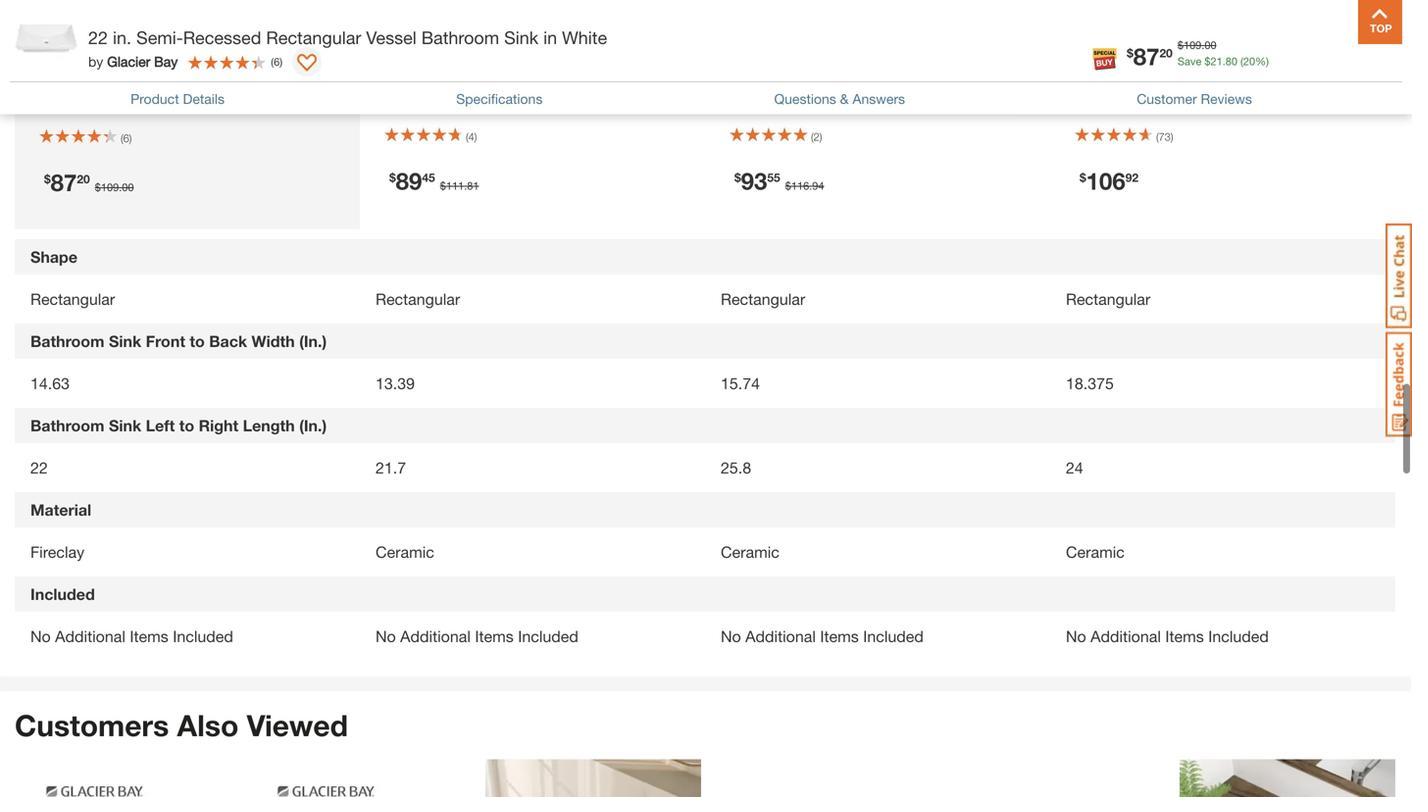 Task type: locate. For each thing, give the bounding box(es) containing it.
rectangular down 'luxier'
[[1070, 73, 1144, 90]]

in inside luxier rectangular bathroom ceramic vessel sink art basin in white
[[1108, 94, 1119, 110]]

25.8
[[721, 458, 751, 477]]

2 (in.) from the top
[[299, 416, 327, 435]]

00 inside $ 87 20 $ 109 . 00
[[122, 181, 134, 194]]

( 6 ) down product
[[121, 132, 132, 145]]

) left display icon on the left
[[280, 55, 283, 68]]

1 vertical spatial 6
[[123, 132, 129, 145]]

0 horizontal spatial 21.6 in. ceramic rectangular vessel bathroom sink in white image
[[23, 759, 238, 797]]

20
[[1160, 46, 1173, 60], [1243, 55, 1255, 68], [77, 172, 90, 186]]

)
[[280, 55, 283, 68], [474, 130, 477, 143], [820, 130, 822, 143], [1171, 130, 1173, 143], [129, 132, 132, 145]]

to for right
[[179, 416, 194, 435]]

additional
[[55, 627, 125, 646], [400, 627, 471, 646], [745, 627, 816, 646], [1091, 627, 1161, 646]]

sink
[[504, 27, 538, 48], [1310, 73, 1337, 90], [380, 94, 406, 110], [725, 94, 751, 110], [109, 332, 141, 350], [109, 416, 141, 435]]

specifications button
[[456, 89, 543, 109], [456, 89, 543, 109]]

1 horizontal spatial 109
[[1184, 39, 1202, 51]]

rectangular
[[266, 27, 361, 48], [484, 73, 558, 90], [829, 73, 903, 90], [1070, 73, 1144, 90], [30, 290, 115, 308], [376, 290, 460, 308], [721, 290, 805, 308], [1066, 290, 1151, 308]]

109 inside $ 87 20 $ 109 . 00
[[101, 181, 119, 194]]

customer reviews
[[1137, 91, 1252, 107]]

( 4 )
[[466, 130, 477, 143]]

2 horizontal spatial 20
[[1243, 55, 1255, 68]]

0 horizontal spatial 87
[[51, 168, 77, 196]]

1 additional from the left
[[55, 627, 125, 646]]

. inside $ 87 20 $ 109 . 00
[[119, 181, 122, 194]]

20 inside $ 87 20
[[1160, 46, 1173, 60]]

21.7
[[376, 458, 406, 477]]

18.375
[[1066, 374, 1114, 393]]

product
[[131, 91, 179, 107]]

&
[[840, 91, 849, 107]]

in. inside 25.7 in. ceramic rectangular vessel bathroom sink in white
[[755, 73, 770, 90]]

ceramic up questions
[[774, 73, 825, 90]]

art
[[1341, 73, 1358, 90]]

vessel for 25.7
[[907, 73, 946, 90]]

rectangular up 18.375
[[1066, 290, 1151, 308]]

white inside 21.6 in. ceramic rectangular vessel bathroom sink in white
[[425, 94, 460, 110]]

0 horizontal spatial 20
[[77, 172, 90, 186]]

87
[[1133, 42, 1160, 70], [51, 168, 77, 196]]

to for back
[[190, 332, 205, 350]]

81
[[467, 179, 479, 192]]

no additional items included
[[30, 627, 233, 646], [376, 627, 578, 646], [721, 627, 924, 646], [1066, 627, 1269, 646]]

22
[[88, 27, 108, 48], [30, 458, 48, 477]]

) down questions
[[820, 130, 822, 143]]

1 vertical spatial to
[[179, 416, 194, 435]]

vessel for 21.6
[[561, 73, 600, 90]]

rectangular up the 13.39
[[376, 290, 460, 308]]

) down specifications
[[474, 130, 477, 143]]

0 vertical spatial (in.)
[[299, 332, 327, 350]]

0 vertical spatial 109
[[1184, 39, 1202, 51]]

ceramic down 25.8
[[721, 543, 779, 561]]

ceramic down 24
[[1066, 543, 1125, 561]]

deervalley ally rectangular bathroom ceramic vessel sink art basin in white image
[[485, 759, 701, 797]]

1 vertical spatial 22
[[30, 458, 48, 477]]

109
[[1184, 39, 1202, 51], [101, 181, 119, 194]]

1 vertical spatial 109
[[101, 181, 119, 194]]

rectangular bathroom ceramic vessel sink art basin in white image
[[1060, 0, 1386, 36]]

no
[[30, 627, 51, 646], [376, 627, 396, 646], [721, 627, 741, 646], [1066, 627, 1086, 646]]

106
[[1086, 167, 1126, 194]]

in.
[[113, 27, 131, 48], [410, 73, 425, 90], [755, 73, 770, 90]]

sink inside 25.7 in. ceramic rectangular vessel bathroom sink in white
[[725, 94, 751, 110]]

6 up $ 87 20 $ 109 . 00
[[123, 132, 129, 145]]

ceramic inside luxier rectangular bathroom ceramic vessel sink art basin in white
[[1212, 73, 1263, 90]]

. for 87
[[119, 181, 122, 194]]

1 horizontal spatial 87
[[1133, 42, 1160, 70]]

product image image
[[15, 10, 78, 74]]

00
[[1205, 39, 1217, 51], [122, 181, 134, 194]]

93
[[741, 167, 767, 194]]

) down customer on the top of the page
[[1171, 130, 1173, 143]]

length
[[243, 416, 295, 435]]

rectangular up specifications
[[484, 73, 558, 90]]

( 6 )
[[271, 55, 283, 68], [121, 132, 132, 145]]

111
[[446, 179, 464, 192]]

rectangular inside luxier rectangular bathroom ceramic vessel sink art basin in white
[[1070, 73, 1144, 90]]

rectangular inside 21.6 in. ceramic rectangular vessel bathroom sink in white
[[484, 73, 558, 90]]

specifications
[[456, 91, 543, 107]]

45
[[422, 170, 435, 184]]

%)
[[1255, 55, 1269, 68]]

ceramic inside 21.6 in. ceramic rectangular vessel bathroom sink in white
[[428, 73, 480, 90]]

2
[[814, 130, 820, 143]]

0 horizontal spatial 00
[[122, 181, 134, 194]]

live chat image
[[1386, 224, 1412, 329]]

21.6 in. ceramic rectangular vessel bathroom sink in white image
[[370, 0, 695, 36], [23, 759, 238, 797]]

sink left art
[[1310, 73, 1337, 90]]

ceramic up reviews
[[1212, 73, 1263, 90]]

2 items from the left
[[475, 627, 514, 646]]

2 additional from the left
[[400, 627, 471, 646]]

1 horizontal spatial ( 6 )
[[271, 55, 283, 68]]

21
[[1211, 55, 1223, 68]]

vessel inside 25.7 in. ceramic rectangular vessel bathroom sink in white
[[907, 73, 946, 90]]

21.6 in. ceramic rectangular vessel bathroom sink in white image up 21.6 in. ceramic rectangular vessel bathroom sink in white link
[[370, 0, 695, 36]]

6 left display icon on the left
[[274, 55, 280, 68]]

4
[[468, 130, 474, 143]]

in. right 25.7
[[755, 73, 770, 90]]

also
[[177, 708, 239, 743]]

ceramic
[[428, 73, 480, 90], [774, 73, 825, 90], [1212, 73, 1263, 90], [376, 543, 434, 561], [721, 543, 779, 561], [1066, 543, 1125, 561]]

in
[[543, 27, 557, 48], [410, 94, 421, 110], [755, 94, 766, 110], [1108, 94, 1119, 110]]

1 vertical spatial 00
[[122, 181, 134, 194]]

to left back
[[190, 332, 205, 350]]

1 (in.) from the top
[[299, 332, 327, 350]]

1 horizontal spatial 21.6 in. ceramic rectangular vessel bathroom sink in white image
[[370, 0, 695, 36]]

0 vertical spatial 87
[[1133, 42, 1160, 70]]

(
[[1241, 55, 1243, 68], [271, 55, 274, 68], [466, 130, 468, 143], [811, 130, 814, 143], [1156, 130, 1159, 143], [121, 132, 123, 145]]

to
[[190, 332, 205, 350], [179, 416, 194, 435]]

( inside $ 109 . 00 save $ 21 . 80 ( 20 %)
[[1241, 55, 1243, 68]]

sink left front
[[109, 332, 141, 350]]

. inside $ 93 55 $ 116 . 94
[[809, 179, 812, 192]]

rectangular up 15.74 at the right
[[721, 290, 805, 308]]

0 horizontal spatial 6
[[123, 132, 129, 145]]

recessed
[[183, 27, 261, 48]]

(in.) for bathroom sink left to right length (in.)
[[299, 416, 327, 435]]

0 horizontal spatial ( 6 )
[[121, 132, 132, 145]]

in. up glacier
[[113, 27, 131, 48]]

20 right 80
[[1243, 55, 1255, 68]]

3 items from the left
[[820, 627, 859, 646]]

in inside 25.7 in. ceramic rectangular vessel bathroom sink in white
[[755, 94, 766, 110]]

20 up shape
[[77, 172, 90, 186]]

in. right 21.6
[[410, 73, 425, 90]]

23.6 in. x 15 in. ceramic rectangular vessel bathroom sink in white image
[[254, 759, 470, 797]]

80
[[1226, 55, 1238, 68]]

ceramic inside 25.7 in. ceramic rectangular vessel bathroom sink in white
[[774, 73, 825, 90]]

vessel inside luxier rectangular bathroom ceramic vessel sink art basin in white
[[1267, 73, 1306, 90]]

0 vertical spatial to
[[190, 332, 205, 350]]

bay
[[154, 53, 178, 70]]

1 vertical spatial 87
[[51, 168, 77, 196]]

87 left save in the top right of the page
[[1133, 42, 1160, 70]]

(in.) right the width
[[299, 332, 327, 350]]

1 vertical spatial ( 6 )
[[121, 132, 132, 145]]

2 no from the left
[[376, 627, 396, 646]]

24
[[1066, 458, 1083, 477]]

product details button
[[131, 89, 225, 109], [131, 89, 225, 109]]

shape
[[30, 248, 77, 266]]

customer reviews button
[[1137, 89, 1252, 109], [1137, 89, 1252, 109]]

4 no from the left
[[1066, 627, 1086, 646]]

22 up material
[[30, 458, 48, 477]]

items
[[130, 627, 168, 646], [475, 627, 514, 646], [820, 627, 859, 646], [1165, 627, 1204, 646]]

( 6 ) left display icon on the left
[[271, 55, 283, 68]]

vessel
[[366, 27, 417, 48], [561, 73, 600, 90], [907, 73, 946, 90], [1267, 73, 1306, 90]]

.
[[1202, 39, 1205, 51], [1223, 55, 1226, 68], [464, 179, 467, 192], [809, 179, 812, 192], [119, 181, 122, 194]]

in. inside 21.6 in. ceramic rectangular vessel bathroom sink in white
[[410, 73, 425, 90]]

$ inside $ 106 92
[[1080, 170, 1086, 184]]

00 inside $ 109 . 00 save $ 21 . 80 ( 20 %)
[[1205, 39, 1217, 51]]

92
[[1126, 170, 1139, 184]]

rectangular down shape
[[30, 290, 115, 308]]

0 vertical spatial ( 6 )
[[271, 55, 283, 68]]

in up 89
[[410, 94, 421, 110]]

20 inside $ 109 . 00 save $ 21 . 80 ( 20 %)
[[1243, 55, 1255, 68]]

20 for $ 87 20 $ 109 . 00
[[77, 172, 90, 186]]

bathroom
[[421, 27, 499, 48], [604, 73, 665, 90], [949, 73, 1010, 90], [1148, 73, 1208, 90], [30, 332, 104, 350], [30, 416, 104, 435]]

rectangular up answers
[[829, 73, 903, 90]]

display image
[[297, 54, 317, 74]]

in. for 89
[[410, 73, 425, 90]]

vessel inside 21.6 in. ceramic rectangular vessel bathroom sink in white
[[561, 73, 600, 90]]

( up "81"
[[466, 130, 468, 143]]

included
[[30, 585, 95, 603], [173, 627, 233, 646], [518, 627, 578, 646], [863, 627, 924, 646], [1208, 627, 1269, 646]]

sink down 21.6
[[380, 94, 406, 110]]

basin
[[1070, 94, 1104, 110]]

1 horizontal spatial 6
[[274, 55, 280, 68]]

25.7
[[725, 73, 751, 90]]

1 vertical spatial 21.6 in. ceramic rectangular vessel bathroom sink in white image
[[23, 759, 238, 797]]

sink up 21.6 in. ceramic rectangular vessel bathroom sink in white link
[[504, 27, 538, 48]]

$ inside $ 87 20
[[1127, 46, 1133, 60]]

(in.)
[[299, 332, 327, 350], [299, 416, 327, 435]]

sink down 25.7
[[725, 94, 751, 110]]

ceramic up specifications
[[428, 73, 480, 90]]

bathroom sink left to right length (in.)
[[30, 416, 327, 435]]

0 horizontal spatial 22
[[30, 458, 48, 477]]

$
[[1178, 39, 1184, 51], [1127, 46, 1133, 60], [1205, 55, 1211, 68], [389, 170, 396, 184], [735, 170, 741, 184], [1080, 170, 1086, 184], [44, 172, 51, 186], [440, 179, 446, 192], [785, 179, 791, 192], [95, 181, 101, 194]]

customers also viewed
[[15, 708, 348, 743]]

0 horizontal spatial 109
[[101, 181, 119, 194]]

( left display icon on the left
[[271, 55, 274, 68]]

in left questions
[[755, 94, 766, 110]]

by
[[88, 53, 103, 70]]

22 for 22 in. semi-recessed rectangular vessel bathroom sink in white
[[88, 27, 108, 48]]

0 vertical spatial 22
[[88, 27, 108, 48]]

luxier rectangular bathroom ceramic vessel sink art basin in white
[[1070, 55, 1358, 110]]

20 inside $ 87 20 $ 109 . 00
[[77, 172, 90, 186]]

1 horizontal spatial in.
[[410, 73, 425, 90]]

$ 87 20 $ 109 . 00
[[44, 168, 134, 196]]

21.6 in. ceramic rectangular vessel bathroom sink in white image down customers at the bottom left of page
[[23, 759, 238, 797]]

white inside 25.7 in. ceramic rectangular vessel bathroom sink in white
[[770, 94, 805, 110]]

(in.) for bathroom sink front to back width (in.)
[[299, 332, 327, 350]]

22 up by
[[88, 27, 108, 48]]

87 up shape
[[51, 168, 77, 196]]

0 vertical spatial 00
[[1205, 39, 1217, 51]]

. inside $ 89 45 $ 111 . 81
[[464, 179, 467, 192]]

white inside luxier rectangular bathroom ceramic vessel sink art basin in white
[[1123, 94, 1158, 110]]

in right basin
[[1108, 94, 1119, 110]]

00 up 21
[[1205, 39, 1217, 51]]

20 left save in the top right of the page
[[1160, 46, 1173, 60]]

to right left
[[179, 416, 194, 435]]

( right 80
[[1241, 55, 1243, 68]]

1 horizontal spatial 20
[[1160, 46, 1173, 60]]

21.6 in. ceramic rectangular vessel bathroom sink in white
[[380, 73, 665, 110]]

( 73 )
[[1156, 130, 1173, 143]]

2 horizontal spatial in.
[[755, 73, 770, 90]]

. for 93
[[809, 179, 812, 192]]

1 horizontal spatial 22
[[88, 27, 108, 48]]

1 horizontal spatial 00
[[1205, 39, 1217, 51]]

white
[[562, 27, 607, 48], [425, 94, 460, 110], [770, 94, 805, 110], [1123, 94, 1158, 110]]

) down product
[[129, 132, 132, 145]]

questions & answers button
[[774, 89, 905, 109], [774, 89, 905, 109]]

6
[[274, 55, 280, 68], [123, 132, 129, 145]]

1 vertical spatial (in.)
[[299, 416, 327, 435]]

00 down product
[[122, 181, 134, 194]]

4 additional from the left
[[1091, 627, 1161, 646]]

1 no from the left
[[30, 627, 51, 646]]

14.63
[[30, 374, 70, 393]]

ally 19 in. rectangular bathroom ceramic semi-recessed vessel sink white art basin image
[[1180, 759, 1395, 797]]

(in.) right length
[[299, 416, 327, 435]]

( 2 )
[[811, 130, 822, 143]]

0 vertical spatial 6
[[274, 55, 280, 68]]

87 for $ 87 20
[[1133, 42, 1160, 70]]

21.6 in. ceramic rectangular vessel bathroom sink in white link
[[380, 56, 685, 110]]

3 no from the left
[[721, 627, 741, 646]]



Task type: vqa. For each thing, say whether or not it's contained in the screenshot.


Task type: describe. For each thing, give the bounding box(es) containing it.
glacier
[[107, 53, 150, 70]]

luxier
[[1070, 55, 1120, 71]]

4 no additional items included from the left
[[1066, 627, 1269, 646]]

25.7 in. ceramic rectangular vessel bathroom sink in white
[[725, 73, 1010, 110]]

$ 93 55 $ 116 . 94
[[735, 167, 824, 194]]

116
[[791, 179, 809, 192]]

3 no additional items included from the left
[[721, 627, 924, 646]]

in. for 93
[[755, 73, 770, 90]]

( down customer on the top of the page
[[1156, 130, 1159, 143]]

questions & answers
[[774, 91, 905, 107]]

sink inside luxier rectangular bathroom ceramic vessel sink art basin in white
[[1310, 73, 1337, 90]]

answers
[[853, 91, 905, 107]]

bathroom inside 25.7 in. ceramic rectangular vessel bathroom sink in white
[[949, 73, 1010, 90]]

fireclay
[[30, 543, 84, 561]]

rectangular inside 25.7 in. ceramic rectangular vessel bathroom sink in white
[[829, 73, 903, 90]]

left
[[146, 416, 175, 435]]

in inside 21.6 in. ceramic rectangular vessel bathroom sink in white
[[410, 94, 421, 110]]

21.6
[[380, 73, 406, 90]]

product details
[[131, 91, 225, 107]]

. for 89
[[464, 179, 467, 192]]

25.7 in. ceramic rectangular vessel bathroom sink in white link
[[725, 56, 1031, 110]]

customers
[[15, 708, 169, 743]]

) for 93
[[820, 130, 822, 143]]

material
[[30, 501, 91, 519]]

front
[[146, 332, 185, 350]]

in up 21.6 in. ceramic rectangular vessel bathroom sink in white link
[[543, 27, 557, 48]]

22 for 22
[[30, 458, 48, 477]]

$ 87 20
[[1127, 42, 1173, 70]]

$ 109 . 00 save $ 21 . 80 ( 20 %)
[[1178, 39, 1269, 68]]

73
[[1159, 130, 1171, 143]]

reviews
[[1201, 91, 1252, 107]]

109 inside $ 109 . 00 save $ 21 . 80 ( 20 %)
[[1184, 39, 1202, 51]]

feedback link image
[[1386, 331, 1412, 437]]

customer
[[1137, 91, 1197, 107]]

ceramic down 21.7
[[376, 543, 434, 561]]

55
[[767, 170, 780, 184]]

( down questions
[[811, 130, 814, 143]]

( up $ 87 20 $ 109 . 00
[[121, 132, 123, 145]]

bathroom sink front to back width (in.)
[[30, 332, 327, 350]]

width
[[252, 332, 295, 350]]

$ 89 45 $ 111 . 81
[[389, 167, 479, 194]]

89
[[396, 167, 422, 194]]

2 no additional items included from the left
[[376, 627, 578, 646]]

15.74
[[721, 374, 760, 393]]

details
[[183, 91, 225, 107]]

sink left left
[[109, 416, 141, 435]]

1 no additional items included from the left
[[30, 627, 233, 646]]

by glacier bay
[[88, 53, 178, 70]]

back
[[209, 332, 247, 350]]

20 for $ 87 20
[[1160, 46, 1173, 60]]

) for 89
[[474, 130, 477, 143]]

4 items from the left
[[1165, 627, 1204, 646]]

top button
[[1358, 0, 1402, 44]]

22 in. semi-recessed rectangular vessel bathroom sink in white
[[88, 27, 607, 48]]

questions
[[774, 91, 836, 107]]

0 horizontal spatial in.
[[113, 27, 131, 48]]

rectangular up display icon on the left
[[266, 27, 361, 48]]

bathroom inside luxier rectangular bathroom ceramic vessel sink art basin in white
[[1148, 73, 1208, 90]]

) for 87
[[129, 132, 132, 145]]

right
[[199, 416, 238, 435]]

3 additional from the left
[[745, 627, 816, 646]]

sink inside 21.6 in. ceramic rectangular vessel bathroom sink in white
[[380, 94, 406, 110]]

viewed
[[247, 708, 348, 743]]

bathroom inside 21.6 in. ceramic rectangular vessel bathroom sink in white
[[604, 73, 665, 90]]

87 for $ 87 20 $ 109 . 00
[[51, 168, 77, 196]]

$ 106 92
[[1080, 167, 1139, 194]]

94
[[812, 179, 824, 192]]

semi-
[[136, 27, 183, 48]]

save
[[1178, 55, 1202, 68]]

13.39
[[376, 374, 415, 393]]

0 vertical spatial 21.6 in. ceramic rectangular vessel bathroom sink in white image
[[370, 0, 695, 36]]

1 items from the left
[[130, 627, 168, 646]]

vessel for luxier
[[1267, 73, 1306, 90]]



